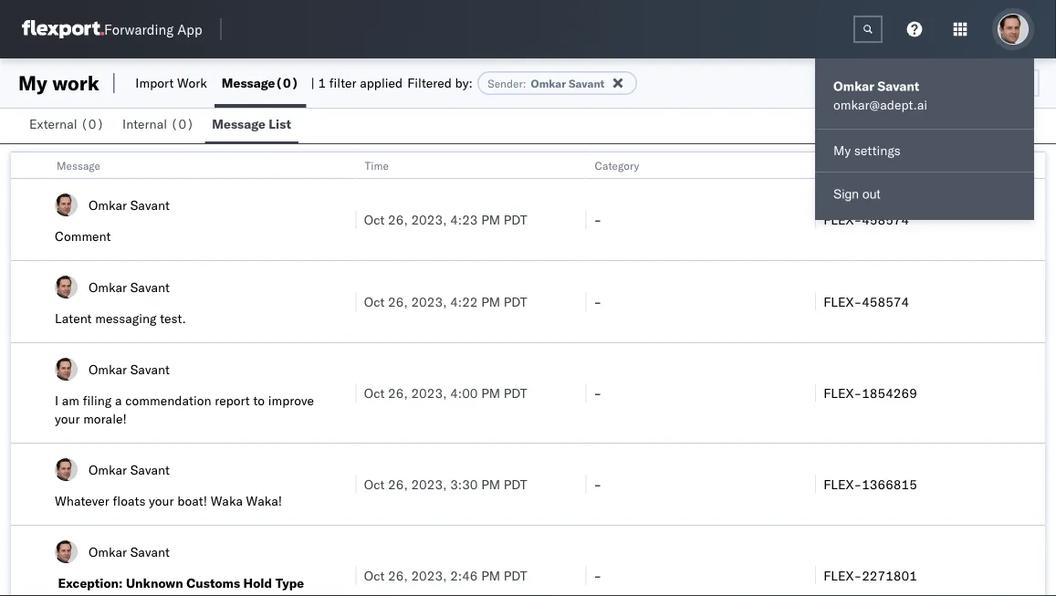 Task type: locate. For each thing, give the bounding box(es) containing it.
oct 26, 2023, 4:00 pm pdt
[[364, 385, 527, 401]]

work up 'out'
[[866, 158, 890, 172]]

4 flex- from the top
[[824, 476, 862, 492]]

4 omkar savant from the top
[[89, 462, 170, 478]]

sign out button
[[816, 176, 1035, 213]]

1 vertical spatial message
[[212, 116, 266, 132]]

oct left 4:22
[[364, 294, 385, 310]]

- for oct 26, 2023, 3:30 pm pdt
[[594, 476, 602, 492]]

(0)
[[275, 75, 299, 91], [81, 116, 104, 132], [171, 116, 194, 132]]

pm for 3:30
[[481, 476, 501, 492]]

26, for oct 26, 2023, 3:30 pm pdt
[[388, 476, 408, 492]]

omkar savant up comment
[[89, 197, 170, 213]]

type
[[275, 575, 304, 591]]

3 oct from the top
[[364, 385, 385, 401]]

unknown
[[126, 575, 183, 591]]

(0) left |
[[275, 75, 299, 91]]

1 26, from the top
[[388, 211, 408, 227]]

3:30
[[450, 476, 478, 492]]

message down external (0) button at the top left of the page
[[57, 158, 100, 172]]

oct for oct 26, 2023, 2:46 pm pdt
[[364, 568, 385, 584]]

1 horizontal spatial my
[[834, 142, 851, 158]]

(0) right external
[[81, 116, 104, 132]]

omkar savant omkar@adept.ai
[[834, 78, 928, 113]]

0 vertical spatial your
[[55, 411, 80, 427]]

26, left '4:00' in the left of the page
[[388, 385, 408, 401]]

5 flex- from the top
[[824, 568, 862, 584]]

message left list at top left
[[212, 116, 266, 132]]

settings
[[855, 142, 901, 158]]

2 resize handle column header from the left
[[564, 153, 586, 596]]

omkar up floats
[[89, 462, 127, 478]]

filter
[[329, 75, 357, 91]]

pm right '4:00' in the left of the page
[[481, 385, 501, 401]]

savant for oct 26, 2023, 4:23 pm pdt
[[130, 197, 170, 213]]

3 pm from the top
[[481, 385, 501, 401]]

26,
[[388, 211, 408, 227], [388, 294, 408, 310], [388, 385, 408, 401], [388, 476, 408, 492], [388, 568, 408, 584]]

category
[[595, 158, 640, 172]]

oct 26, 2023, 4:22 pm pdt
[[364, 294, 527, 310]]

pm right '2:46'
[[481, 568, 501, 584]]

oct for oct 26, 2023, 4:00 pm pdt
[[364, 385, 385, 401]]

omkar for oct 26, 2023, 4:23 pm pdt
[[89, 197, 127, 213]]

1 omkar savant from the top
[[89, 197, 170, 213]]

my up external
[[18, 70, 47, 95]]

resize handle column header
[[334, 153, 356, 596], [564, 153, 586, 596], [794, 153, 816, 596], [1024, 153, 1046, 596]]

2 oct from the top
[[364, 294, 385, 310]]

4:00
[[450, 385, 478, 401]]

my work
[[18, 70, 99, 95]]

2023, left 3:30
[[411, 476, 447, 492]]

2:46
[[450, 568, 478, 584]]

4 oct from the top
[[364, 476, 385, 492]]

0 vertical spatial flex- 458574
[[824, 211, 910, 227]]

pm for 4:23
[[481, 211, 501, 227]]

- for oct 26, 2023, 4:23 pm pdt
[[594, 211, 602, 227]]

omkar savant up 'messaging'
[[89, 279, 170, 295]]

oct 26, 2023, 4:23 pm pdt
[[364, 211, 527, 227]]

internal
[[122, 116, 167, 132]]

omkar up latent messaging test.
[[89, 279, 127, 295]]

flex- for oct 26, 2023, 4:00 pm pdt
[[824, 385, 862, 401]]

2 2023, from the top
[[411, 294, 447, 310]]

oct left 3:30
[[364, 476, 385, 492]]

your
[[55, 411, 80, 427], [149, 493, 174, 509]]

2 26, from the top
[[388, 294, 408, 310]]

458574 for oct 26, 2023, 4:23 pm pdt
[[862, 211, 910, 227]]

2023, left '4:00' in the left of the page
[[411, 385, 447, 401]]

pm right 3:30
[[481, 476, 501, 492]]

4 resize handle column header from the left
[[1024, 153, 1046, 596]]

-
[[594, 211, 602, 227], [594, 294, 602, 310], [594, 385, 602, 401], [594, 476, 602, 492], [594, 568, 602, 584]]

my left settings at the right top of page
[[834, 142, 851, 158]]

pm right 4:22
[[481, 294, 501, 310]]

458574
[[862, 211, 910, 227], [862, 294, 910, 310]]

omkar up filing
[[89, 361, 127, 377]]

2 flex- from the top
[[824, 294, 862, 310]]

savant for oct 26, 2023, 4:22 pm pdt
[[130, 279, 170, 295]]

sign out
[[834, 187, 881, 201]]

1 flex- 458574 from the top
[[824, 211, 910, 227]]

0 horizontal spatial work
[[52, 70, 99, 95]]

pdt right 4:22
[[504, 294, 527, 310]]

5 26, from the top
[[388, 568, 408, 584]]

omkar up comment
[[89, 197, 127, 213]]

1 resize handle column header from the left
[[334, 153, 356, 596]]

flex- 458574 for oct 26, 2023, 4:22 pm pdt
[[824, 294, 910, 310]]

omkar for oct 26, 2023, 4:22 pm pdt
[[89, 279, 127, 295]]

|
[[311, 75, 315, 91]]

flex-
[[824, 211, 862, 227], [824, 294, 862, 310], [824, 385, 862, 401], [824, 476, 862, 492], [824, 568, 862, 584]]

pdt right 3:30
[[504, 476, 527, 492]]

2023, left '2:46'
[[411, 568, 447, 584]]

omkar savant up floats
[[89, 462, 170, 478]]

1 - from the top
[[594, 211, 602, 227]]

pdt right '4:00' in the left of the page
[[504, 385, 527, 401]]

0 horizontal spatial (0)
[[81, 116, 104, 132]]

1 pdt from the top
[[504, 211, 527, 227]]

omkar up omkar@adept.ai
[[834, 78, 875, 94]]

savant up commendation
[[130, 361, 170, 377]]

None text field
[[854, 16, 883, 43]]

omkar savant up a
[[89, 361, 170, 377]]

oct right the type at the left of the page
[[364, 568, 385, 584]]

message for list
[[212, 116, 266, 132]]

1 vertical spatial my
[[834, 142, 851, 158]]

1 pm from the top
[[481, 211, 501, 227]]

3 26, from the top
[[388, 385, 408, 401]]

savant down internal (0) button
[[130, 197, 170, 213]]

savant up omkar@adept.ai
[[878, 78, 920, 94]]

- for oct 26, 2023, 2:46 pm pdt
[[594, 568, 602, 584]]

26, left 4:22
[[388, 294, 408, 310]]

my
[[18, 70, 47, 95], [834, 142, 851, 158]]

whatever floats your boat! waka waka!
[[55, 493, 282, 509]]

1 vertical spatial your
[[149, 493, 174, 509]]

internal (0) button
[[115, 108, 205, 143]]

work
[[177, 75, 207, 91]]

5 omkar savant from the top
[[89, 544, 170, 560]]

omkar right :
[[531, 76, 566, 90]]

1 2023, from the top
[[411, 211, 447, 227]]

0 vertical spatial work
[[52, 70, 99, 95]]

work up "external (0)"
[[52, 70, 99, 95]]

filtered
[[408, 75, 452, 91]]

am
[[62, 393, 79, 409]]

oct
[[364, 211, 385, 227], [364, 294, 385, 310], [364, 385, 385, 401], [364, 476, 385, 492], [364, 568, 385, 584]]

waka
[[211, 493, 243, 509]]

3 pdt from the top
[[504, 385, 527, 401]]

boat!
[[177, 493, 207, 509]]

work for my
[[52, 70, 99, 95]]

2 - from the top
[[594, 294, 602, 310]]

2 horizontal spatial (0)
[[275, 75, 299, 91]]

morale!
[[83, 411, 127, 427]]

1 vertical spatial flex- 458574
[[824, 294, 910, 310]]

savant
[[569, 76, 605, 90], [878, 78, 920, 94], [130, 197, 170, 213], [130, 279, 170, 295], [130, 361, 170, 377], [130, 462, 170, 478], [130, 544, 170, 560]]

savant inside omkar savant omkar@adept.ai
[[878, 78, 920, 94]]

4 pm from the top
[[481, 476, 501, 492]]

1 vertical spatial work
[[866, 158, 890, 172]]

savant for oct 26, 2023, 2:46 pm pdt
[[130, 544, 170, 560]]

1 flex- from the top
[[824, 211, 862, 227]]

savant right :
[[569, 76, 605, 90]]

pdt
[[504, 211, 527, 227], [504, 294, 527, 310], [504, 385, 527, 401], [504, 476, 527, 492], [504, 568, 527, 584]]

5 - from the top
[[594, 568, 602, 584]]

savant up whatever floats your boat! waka waka!
[[130, 462, 170, 478]]

3 flex- from the top
[[824, 385, 862, 401]]

1 horizontal spatial work
[[866, 158, 890, 172]]

3 - from the top
[[594, 385, 602, 401]]

2 flex- 458574 from the top
[[824, 294, 910, 310]]

2023, left 4:23
[[411, 211, 447, 227]]

(0) inside button
[[171, 116, 194, 132]]

2 omkar savant from the top
[[89, 279, 170, 295]]

pm for 4:00
[[481, 385, 501, 401]]

(0) right internal
[[171, 116, 194, 132]]

3 2023, from the top
[[411, 385, 447, 401]]

2 vertical spatial message
[[57, 158, 100, 172]]

1 horizontal spatial (0)
[[171, 116, 194, 132]]

waka!
[[246, 493, 282, 509]]

4 2023, from the top
[[411, 476, 447, 492]]

flex- for oct 26, 2023, 3:30 pm pdt
[[824, 476, 862, 492]]

omkar savant up unknown
[[89, 544, 170, 560]]

pdt for oct 26, 2023, 4:23 pm pdt
[[504, 211, 527, 227]]

your left boat!
[[149, 493, 174, 509]]

your inside 'i am filing a commendation report to improve your morale!'
[[55, 411, 80, 427]]

my settings
[[834, 142, 901, 158]]

1
[[318, 75, 326, 91]]

3 omkar savant from the top
[[89, 361, 170, 377]]

2023, left 4:22
[[411, 294, 447, 310]]

flex- 458574
[[824, 211, 910, 227], [824, 294, 910, 310]]

4 pdt from the top
[[504, 476, 527, 492]]

message up message list
[[222, 75, 275, 91]]

comment
[[55, 228, 111, 244]]

pdt right 4:23
[[504, 211, 527, 227]]

message for (0)
[[222, 75, 275, 91]]

pm right 4:23
[[481, 211, 501, 227]]

test.
[[160, 311, 186, 326]]

26, left 3:30
[[388, 476, 408, 492]]

1 vertical spatial 458574
[[862, 294, 910, 310]]

26, for oct 26, 2023, 4:23 pm pdt
[[388, 211, 408, 227]]

26, left '2:46'
[[388, 568, 408, 584]]

:
[[523, 76, 527, 90]]

savant up unknown
[[130, 544, 170, 560]]

4 26, from the top
[[388, 476, 408, 492]]

0 vertical spatial my
[[18, 70, 47, 95]]

omkar up exception:
[[89, 544, 127, 560]]

related
[[825, 158, 863, 172]]

1854269
[[862, 385, 918, 401]]

by:
[[455, 75, 473, 91]]

your down am
[[55, 411, 80, 427]]

pdt right '2:46'
[[504, 568, 527, 584]]

1 oct from the top
[[364, 211, 385, 227]]

work
[[52, 70, 99, 95], [866, 158, 890, 172]]

2 pdt from the top
[[504, 294, 527, 310]]

resize handle column header for time
[[564, 153, 586, 596]]

omkar
[[531, 76, 566, 90], [834, 78, 875, 94], [89, 197, 127, 213], [89, 279, 127, 295], [89, 361, 127, 377], [89, 462, 127, 478], [89, 544, 127, 560]]

2271801
[[862, 568, 918, 584]]

0 vertical spatial 458574
[[862, 211, 910, 227]]

oct down time
[[364, 211, 385, 227]]

work for related
[[866, 158, 890, 172]]

external (0)
[[29, 116, 104, 132]]

omkar savant for whatever
[[89, 462, 170, 478]]

oct for oct 26, 2023, 4:22 pm pdt
[[364, 294, 385, 310]]

whatever
[[55, 493, 109, 509]]

0 horizontal spatial your
[[55, 411, 80, 427]]

oct right improve
[[364, 385, 385, 401]]

2 458574 from the top
[[862, 294, 910, 310]]

message inside button
[[212, 116, 266, 132]]

message list
[[212, 116, 291, 132]]

pm
[[481, 211, 501, 227], [481, 294, 501, 310], [481, 385, 501, 401], [481, 476, 501, 492], [481, 568, 501, 584]]

sender : omkar savant
[[488, 76, 605, 90]]

458574 for oct 26, 2023, 4:22 pm pdt
[[862, 294, 910, 310]]

2 pm from the top
[[481, 294, 501, 310]]

26, down time
[[388, 211, 408, 227]]

0 vertical spatial message
[[222, 75, 275, 91]]

5 oct from the top
[[364, 568, 385, 584]]

4:22
[[450, 294, 478, 310]]

5 pdt from the top
[[504, 568, 527, 584]]

5 pm from the top
[[481, 568, 501, 584]]

a
[[115, 393, 122, 409]]

pdt for oct 26, 2023, 4:22 pm pdt
[[504, 294, 527, 310]]

0 horizontal spatial my
[[18, 70, 47, 95]]

4 - from the top
[[594, 476, 602, 492]]

5 2023, from the top
[[411, 568, 447, 584]]

savant up test. at the left bottom of page
[[130, 279, 170, 295]]

3 resize handle column header from the left
[[794, 153, 816, 596]]

applied
[[360, 75, 403, 91]]

(0) inside button
[[81, 116, 104, 132]]

message
[[222, 75, 275, 91], [212, 116, 266, 132], [57, 158, 100, 172]]

2023,
[[411, 211, 447, 227], [411, 294, 447, 310], [411, 385, 447, 401], [411, 476, 447, 492], [411, 568, 447, 584]]

oct 26, 2023, 3:30 pm pdt
[[364, 476, 527, 492]]

pm for 4:22
[[481, 294, 501, 310]]

omkar savant
[[89, 197, 170, 213], [89, 279, 170, 295], [89, 361, 170, 377], [89, 462, 170, 478], [89, 544, 170, 560]]

1 458574 from the top
[[862, 211, 910, 227]]



Task type: describe. For each thing, give the bounding box(es) containing it.
1 horizontal spatial your
[[149, 493, 174, 509]]

commendation
[[125, 393, 211, 409]]

latent
[[55, 311, 92, 326]]

app
[[177, 21, 202, 38]]

latent messaging test.
[[55, 311, 186, 326]]

sender
[[488, 76, 523, 90]]

flex- 458574 for oct 26, 2023, 4:23 pm pdt
[[824, 211, 910, 227]]

flexport. image
[[22, 20, 104, 38]]

my for my settings
[[834, 142, 851, 158]]

sign
[[834, 187, 859, 201]]

(0) for message (0)
[[275, 75, 299, 91]]

my settings link
[[816, 133, 1035, 168]]

pm for 2:46
[[481, 568, 501, 584]]

oct for oct 26, 2023, 4:23 pm pdt
[[364, 211, 385, 227]]

exception: unknown customs hold type
[[58, 575, 304, 591]]

(0) for internal (0)
[[171, 116, 194, 132]]

omkar for oct 26, 2023, 3:30 pm pdt
[[89, 462, 127, 478]]

26, for oct 26, 2023, 2:46 pm pdt
[[388, 568, 408, 584]]

import work
[[135, 75, 207, 91]]

2023, for 2:46
[[411, 568, 447, 584]]

omkar savant for latent
[[89, 279, 170, 295]]

item/shipment
[[892, 158, 967, 172]]

26, for oct 26, 2023, 4:00 pm pdt
[[388, 385, 408, 401]]

flex- for oct 26, 2023, 2:46 pm pdt
[[824, 568, 862, 584]]

omkar for oct 26, 2023, 2:46 pm pdt
[[89, 544, 127, 560]]

- for oct 26, 2023, 4:00 pm pdt
[[594, 385, 602, 401]]

forwarding app
[[104, 21, 202, 38]]

pdt for oct 26, 2023, 3:30 pm pdt
[[504, 476, 527, 492]]

related work item/shipment
[[825, 158, 967, 172]]

messaging
[[95, 311, 157, 326]]

message (0)
[[222, 75, 299, 91]]

resize handle column header for related work item/shipment
[[1024, 153, 1046, 596]]

filing
[[83, 393, 112, 409]]

to
[[253, 393, 265, 409]]

| 1 filter applied filtered by:
[[311, 75, 473, 91]]

external
[[29, 116, 77, 132]]

(0) for external (0)
[[81, 116, 104, 132]]

omkar@adept.ai
[[834, 97, 928, 113]]

resize handle column header for category
[[794, 153, 816, 596]]

customs
[[186, 575, 240, 591]]

2023, for 4:22
[[411, 294, 447, 310]]

list
[[269, 116, 291, 132]]

hold
[[243, 575, 272, 591]]

flex- 1854269
[[824, 385, 918, 401]]

2023, for 3:30
[[411, 476, 447, 492]]

pdt for oct 26, 2023, 2:46 pm pdt
[[504, 568, 527, 584]]

i
[[55, 393, 59, 409]]

4:23
[[450, 211, 478, 227]]

omkar savant for i
[[89, 361, 170, 377]]

2023, for 4:23
[[411, 211, 447, 227]]

forwarding
[[104, 21, 174, 38]]

floats
[[113, 493, 146, 509]]

omkar inside omkar savant omkar@adept.ai
[[834, 78, 875, 94]]

out
[[863, 187, 881, 201]]

message list button
[[205, 108, 299, 143]]

- for oct 26, 2023, 4:22 pm pdt
[[594, 294, 602, 310]]

flex- for oct 26, 2023, 4:23 pm pdt
[[824, 211, 862, 227]]

26, for oct 26, 2023, 4:22 pm pdt
[[388, 294, 408, 310]]

savant for oct 26, 2023, 3:30 pm pdt
[[130, 462, 170, 478]]

resize handle column header for message
[[334, 153, 356, 596]]

my for my work
[[18, 70, 47, 95]]

flex- 1366815
[[824, 476, 918, 492]]

flex- for oct 26, 2023, 4:22 pm pdt
[[824, 294, 862, 310]]

report
[[215, 393, 250, 409]]

pdt for oct 26, 2023, 4:00 pm pdt
[[504, 385, 527, 401]]

omkar for oct 26, 2023, 4:00 pm pdt
[[89, 361, 127, 377]]

import work button
[[128, 58, 214, 108]]

2023, for 4:00
[[411, 385, 447, 401]]

flex- 2271801
[[824, 568, 918, 584]]

omkar savant for comment
[[89, 197, 170, 213]]

oct 26, 2023, 2:46 pm pdt
[[364, 568, 527, 584]]

improve
[[268, 393, 314, 409]]

import
[[135, 75, 174, 91]]

savant for oct 26, 2023, 4:00 pm pdt
[[130, 361, 170, 377]]

external (0) button
[[22, 108, 115, 143]]

i am filing a commendation report to improve your morale!
[[55, 393, 314, 427]]

internal (0)
[[122, 116, 194, 132]]

time
[[365, 158, 389, 172]]

forwarding app link
[[22, 20, 202, 38]]

oct for oct 26, 2023, 3:30 pm pdt
[[364, 476, 385, 492]]

1366815
[[862, 476, 918, 492]]

exception:
[[58, 575, 123, 591]]



Task type: vqa. For each thing, say whether or not it's contained in the screenshot.
Resize Handle column header
yes



